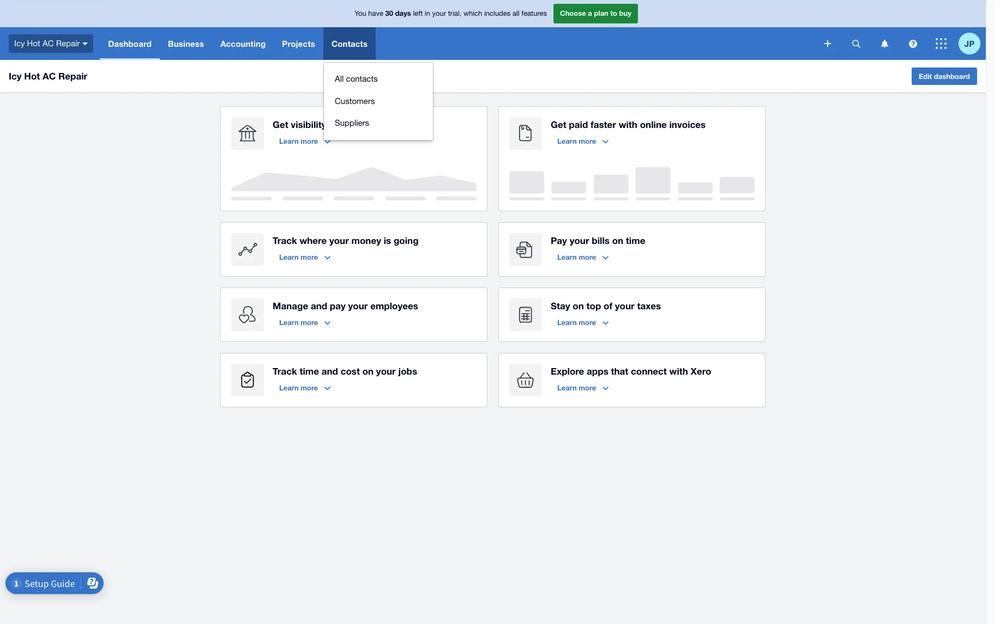 Task type: locate. For each thing, give the bounding box(es) containing it.
of
[[604, 300, 612, 312]]

dashboard
[[108, 39, 152, 49]]

learn more down manage
[[279, 318, 318, 327]]

learn more for visibility
[[279, 137, 318, 146]]

on right cost
[[362, 366, 374, 377]]

with left xero
[[669, 366, 688, 377]]

0 vertical spatial icy hot ac repair
[[14, 39, 80, 48]]

1 vertical spatial repair
[[58, 70, 87, 82]]

trial,
[[448, 9, 462, 18]]

xero
[[691, 366, 711, 377]]

repair
[[56, 39, 80, 48], [58, 70, 87, 82]]

more down track time and cost on your jobs
[[301, 384, 318, 393]]

0 vertical spatial ac
[[43, 39, 54, 48]]

learn more button for on
[[551, 314, 615, 332]]

learn more button down "pay your bills on time" at the top right of the page
[[551, 249, 615, 266]]

0 vertical spatial hot
[[27, 39, 40, 48]]

time left cost
[[300, 366, 319, 377]]

0 horizontal spatial svg image
[[852, 40, 860, 48]]

more down where
[[301, 253, 318, 262]]

learn down stay
[[557, 318, 577, 327]]

1 horizontal spatial with
[[669, 366, 688, 377]]

1 horizontal spatial time
[[626, 235, 645, 246]]

learn down visibility
[[279, 137, 299, 146]]

learn more button down track time and cost on your jobs
[[273, 380, 337, 397]]

2 get from the left
[[551, 119, 566, 130]]

ac inside popup button
[[43, 39, 54, 48]]

more down top
[[579, 318, 596, 327]]

pay
[[330, 300, 346, 312]]

0 horizontal spatial time
[[300, 366, 319, 377]]

track
[[273, 235, 297, 246], [273, 366, 297, 377]]

projects icon image
[[231, 364, 264, 397]]

manage
[[273, 300, 308, 312]]

0 vertical spatial with
[[619, 119, 637, 130]]

more for and
[[301, 318, 318, 327]]

learn more button
[[273, 133, 337, 150], [551, 133, 615, 150], [273, 249, 337, 266], [551, 249, 615, 266], [273, 314, 337, 332], [551, 314, 615, 332], [273, 380, 337, 397], [551, 380, 615, 397]]

edit
[[919, 72, 932, 81]]

dashboard link
[[100, 27, 160, 60]]

on
[[612, 235, 623, 246], [573, 300, 584, 312], [362, 366, 374, 377]]

banking icon image
[[231, 117, 264, 150]]

learn more down explore
[[557, 384, 596, 393]]

1 horizontal spatial svg image
[[909, 40, 917, 48]]

time
[[626, 235, 645, 246], [300, 366, 319, 377]]

1 vertical spatial track
[[273, 366, 297, 377]]

list box
[[324, 63, 433, 140]]

on right bills
[[612, 235, 623, 246]]

track money icon image
[[231, 233, 264, 266]]

ac
[[43, 39, 54, 48], [43, 70, 56, 82]]

learn more button down where
[[273, 249, 337, 266]]

learn down paid
[[557, 137, 577, 146]]

icy hot ac repair
[[14, 39, 80, 48], [9, 70, 87, 82]]

on left top
[[573, 300, 584, 312]]

1 horizontal spatial get
[[551, 119, 566, 130]]

svg image
[[852, 40, 860, 48], [909, 40, 917, 48]]

with
[[619, 119, 637, 130], [669, 366, 688, 377]]

track left where
[[273, 235, 297, 246]]

learn more down track time and cost on your jobs
[[279, 384, 318, 393]]

that
[[611, 366, 628, 377]]

track right projects icon
[[273, 366, 297, 377]]

more for on
[[579, 318, 596, 327]]

learn more down visibility
[[279, 137, 318, 146]]

learn more button down paid
[[551, 133, 615, 150]]

track time and cost on your jobs
[[273, 366, 417, 377]]

in
[[425, 9, 430, 18]]

learn more for your
[[557, 253, 596, 262]]

employees
[[370, 300, 418, 312]]

more for time
[[301, 384, 318, 393]]

bills
[[592, 235, 610, 246]]

manage and pay your employees
[[273, 300, 418, 312]]

learn more button for visibility
[[273, 133, 337, 150]]

2 track from the top
[[273, 366, 297, 377]]

banner
[[0, 0, 986, 140]]

0 horizontal spatial get
[[273, 119, 288, 130]]

apps
[[587, 366, 608, 377]]

projects
[[282, 39, 315, 49]]

0 vertical spatial track
[[273, 235, 297, 246]]

0 vertical spatial repair
[[56, 39, 80, 48]]

get left paid
[[551, 119, 566, 130]]

2 vertical spatial on
[[362, 366, 374, 377]]

learn more down paid
[[557, 137, 596, 146]]

online
[[640, 119, 667, 130]]

learn right the track money icon
[[279, 253, 299, 262]]

choose a plan to buy
[[560, 9, 632, 18]]

accounting
[[220, 39, 266, 49]]

svg image inside icy hot ac repair popup button
[[83, 42, 88, 45]]

more for your
[[579, 253, 596, 262]]

group
[[324, 63, 433, 140]]

learn more button for time
[[273, 380, 337, 397]]

and
[[311, 300, 327, 312], [322, 366, 338, 377]]

your right in
[[432, 9, 446, 18]]

1 horizontal spatial on
[[573, 300, 584, 312]]

learn more down where
[[279, 253, 318, 262]]

1 track from the top
[[273, 235, 297, 246]]

learn more down stay
[[557, 318, 596, 327]]

learn more button for where
[[273, 249, 337, 266]]

contacts button
[[323, 27, 376, 60]]

more for apps
[[579, 384, 596, 393]]

get
[[273, 119, 288, 130], [551, 119, 566, 130]]

1 get from the left
[[273, 119, 288, 130]]

time right bills
[[626, 235, 645, 246]]

1 vertical spatial time
[[300, 366, 319, 377]]

learn more down pay at the right top of the page
[[557, 253, 596, 262]]

0 vertical spatial on
[[612, 235, 623, 246]]

get paid faster with online invoices
[[551, 119, 706, 130]]

days
[[395, 9, 411, 18]]

more down "pay your bills on time" at the top right of the page
[[579, 253, 596, 262]]

features
[[522, 9, 547, 18]]

have
[[368, 9, 383, 18]]

more for paid
[[579, 137, 596, 146]]

learn more button down apps on the right of the page
[[551, 380, 615, 397]]

hot
[[27, 39, 40, 48], [24, 70, 40, 82]]

suppliers
[[335, 118, 369, 128]]

cash
[[373, 119, 394, 130]]

learn down explore
[[557, 384, 577, 393]]

invoices
[[669, 119, 706, 130]]

add-ons icon image
[[509, 364, 542, 397]]

suppliers link
[[324, 112, 433, 134]]

svg image
[[936, 38, 947, 49], [881, 40, 888, 48], [825, 40, 831, 47], [83, 42, 88, 45]]

more down manage
[[301, 318, 318, 327]]

learn right projects icon
[[279, 384, 299, 393]]

with right faster
[[619, 119, 637, 130]]

learn
[[279, 137, 299, 146], [557, 137, 577, 146], [279, 253, 299, 262], [557, 253, 577, 262], [279, 318, 299, 327], [557, 318, 577, 327], [279, 384, 299, 393], [557, 384, 577, 393]]

visibility
[[291, 119, 326, 130]]

includes
[[484, 9, 511, 18]]

more down paid
[[579, 137, 596, 146]]

customers
[[335, 96, 375, 106]]

learn more button down manage
[[273, 314, 337, 332]]

navigation
[[100, 27, 817, 140]]

learn more for paid
[[557, 137, 596, 146]]

more down apps on the right of the page
[[579, 384, 596, 393]]

banking preview line graph image
[[231, 167, 477, 201]]

learn more button for paid
[[551, 133, 615, 150]]

learn more for where
[[279, 253, 318, 262]]

your right "pay"
[[348, 300, 368, 312]]

business button
[[160, 27, 212, 60]]

more
[[301, 137, 318, 146], [579, 137, 596, 146], [301, 253, 318, 262], [579, 253, 596, 262], [301, 318, 318, 327], [579, 318, 596, 327], [301, 384, 318, 393], [579, 384, 596, 393]]

and left cost
[[322, 366, 338, 377]]

your inside the you have 30 days left in your trial, which includes all features
[[432, 9, 446, 18]]

learn more
[[279, 137, 318, 146], [557, 137, 596, 146], [279, 253, 318, 262], [557, 253, 596, 262], [279, 318, 318, 327], [557, 318, 596, 327], [279, 384, 318, 393], [557, 384, 596, 393]]

1 vertical spatial on
[[573, 300, 584, 312]]

banner containing jp
[[0, 0, 986, 140]]

hot inside popup button
[[27, 39, 40, 48]]

all
[[335, 74, 344, 83]]

0 horizontal spatial on
[[362, 366, 374, 377]]

employees icon image
[[231, 299, 264, 332]]

buy
[[619, 9, 632, 18]]

icy
[[14, 39, 25, 48], [9, 70, 22, 82]]

0 vertical spatial and
[[311, 300, 327, 312]]

customers link
[[324, 90, 433, 112]]

stay
[[551, 300, 570, 312]]

learn for where
[[279, 253, 299, 262]]

you
[[354, 9, 366, 18]]

learn more button down visibility
[[273, 133, 337, 150]]

0 horizontal spatial with
[[619, 119, 637, 130]]

your
[[432, 9, 446, 18], [351, 119, 371, 130], [329, 235, 349, 246], [570, 235, 589, 246], [348, 300, 368, 312], [615, 300, 635, 312], [376, 366, 396, 377]]

learn more button down top
[[551, 314, 615, 332]]

going
[[394, 235, 419, 246]]

contacts
[[332, 39, 368, 49]]

get left visibility
[[273, 119, 288, 130]]

learn for time
[[279, 384, 299, 393]]

learn down pay at the right top of the page
[[557, 253, 577, 262]]

edit dashboard button
[[912, 68, 977, 85]]

more down visibility
[[301, 137, 318, 146]]

you have 30 days left in your trial, which includes all features
[[354, 9, 547, 18]]

learn more for time
[[279, 384, 318, 393]]

all contacts link
[[324, 68, 433, 90]]

learn more button for apps
[[551, 380, 615, 397]]

navigation containing dashboard
[[100, 27, 817, 140]]

bills icon image
[[509, 233, 542, 266]]

and left "pay"
[[311, 300, 327, 312]]

learn down manage
[[279, 318, 299, 327]]

group containing all contacts
[[324, 63, 433, 140]]

1 vertical spatial hot
[[24, 70, 40, 82]]

pay
[[551, 235, 567, 246]]

projects button
[[274, 27, 323, 60]]

0 vertical spatial icy
[[14, 39, 25, 48]]



Task type: describe. For each thing, give the bounding box(es) containing it.
explore apps that connect with xero
[[551, 366, 711, 377]]

connect
[[631, 366, 667, 377]]

learn for apps
[[557, 384, 577, 393]]

pay your bills on time
[[551, 235, 645, 246]]

where
[[300, 235, 327, 246]]

learn for visibility
[[279, 137, 299, 146]]

your right the of
[[615, 300, 635, 312]]

over
[[329, 119, 348, 130]]

money
[[351, 235, 381, 246]]

1 vertical spatial icy hot ac repair
[[9, 70, 87, 82]]

contacts
[[346, 74, 378, 83]]

learn for paid
[[557, 137, 577, 146]]

your right over
[[351, 119, 371, 130]]

get for get visibility over your cash flow
[[273, 119, 288, 130]]

learn more button for your
[[551, 249, 615, 266]]

which
[[464, 9, 482, 18]]

all
[[513, 9, 520, 18]]

invoices icon image
[[509, 117, 542, 150]]

1 svg image from the left
[[852, 40, 860, 48]]

your right pay at the right top of the page
[[570, 235, 589, 246]]

jp
[[965, 38, 975, 48]]

plan
[[594, 9, 609, 18]]

a
[[588, 9, 592, 18]]

icy inside icy hot ac repair popup button
[[14, 39, 25, 48]]

group inside navigation
[[324, 63, 433, 140]]

1 vertical spatial with
[[669, 366, 688, 377]]

more for where
[[301, 253, 318, 262]]

learn for and
[[279, 318, 299, 327]]

taxes icon image
[[509, 299, 542, 332]]

repair inside popup button
[[56, 39, 80, 48]]

jp button
[[959, 27, 986, 60]]

1 vertical spatial and
[[322, 366, 338, 377]]

icy hot ac repair button
[[0, 27, 100, 60]]

business
[[168, 39, 204, 49]]

track for track where your money is going
[[273, 235, 297, 246]]

icy hot ac repair inside icy hot ac repair popup button
[[14, 39, 80, 48]]

your left jobs
[[376, 366, 396, 377]]

get visibility over your cash flow
[[273, 119, 416, 130]]

accounting button
[[212, 27, 274, 60]]

dashboard
[[934, 72, 970, 81]]

edit dashboard
[[919, 72, 970, 81]]

more for visibility
[[301, 137, 318, 146]]

your right where
[[329, 235, 349, 246]]

invoices preview bar graph image
[[509, 167, 755, 201]]

2 horizontal spatial on
[[612, 235, 623, 246]]

explore
[[551, 366, 584, 377]]

2 svg image from the left
[[909, 40, 917, 48]]

to
[[610, 9, 617, 18]]

stay on top of your taxes
[[551, 300, 661, 312]]

1 vertical spatial icy
[[9, 70, 22, 82]]

track where your money is going
[[273, 235, 419, 246]]

jobs
[[398, 366, 417, 377]]

learn more for apps
[[557, 384, 596, 393]]

all contacts
[[335, 74, 378, 83]]

learn more button for and
[[273, 314, 337, 332]]

left
[[413, 9, 423, 18]]

learn for your
[[557, 253, 577, 262]]

cost
[[341, 366, 360, 377]]

faster
[[591, 119, 616, 130]]

navigation inside banner
[[100, 27, 817, 140]]

learn for on
[[557, 318, 577, 327]]

top
[[587, 300, 601, 312]]

30
[[385, 9, 393, 18]]

track for track time and cost on your jobs
[[273, 366, 297, 377]]

0 vertical spatial time
[[626, 235, 645, 246]]

choose
[[560, 9, 586, 18]]

taxes
[[637, 300, 661, 312]]

learn more for on
[[557, 318, 596, 327]]

learn more for and
[[279, 318, 318, 327]]

is
[[384, 235, 391, 246]]

flow
[[397, 119, 416, 130]]

paid
[[569, 119, 588, 130]]

1 vertical spatial ac
[[43, 70, 56, 82]]

list box containing all contacts
[[324, 63, 433, 140]]

get for get paid faster with online invoices
[[551, 119, 566, 130]]



Task type: vqa. For each thing, say whether or not it's contained in the screenshot.
'and' to the bottom
yes



